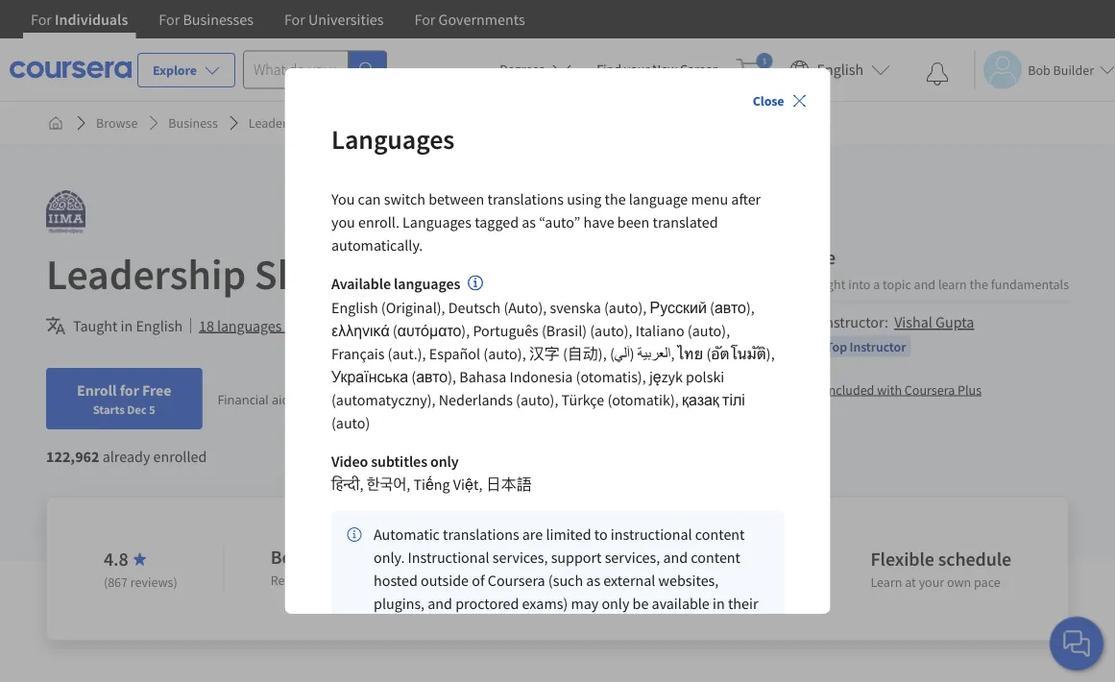 Task type: describe. For each thing, give the bounding box(es) containing it.
122,962
[[46, 447, 99, 466]]

beginner
[[271, 545, 344, 569]]

coursera inside the automatic translations are limited to instructional content only. instructional services, support services, and content hosted outside of coursera (such as external websites, plugins, and proctored exams) may only be available in their original language.
[[487, 571, 545, 591]]

automatically.
[[331, 235, 423, 255]]

starts
[[93, 402, 125, 417]]

approx.
[[540, 547, 603, 571]]

coursera image
[[10, 54, 132, 85]]

ελληνικά
[[331, 322, 389, 341]]

approx. 46 hours to complete 3 weeks at 15 hours a week
[[540, 547, 778, 591]]

(aut.),
[[387, 345, 426, 364]]

languages inside the you can switch between translations using the language menu after you enroll. languages tagged as "auto" have been translated automatically.
[[402, 212, 471, 232]]

included with coursera plus link
[[825, 380, 982, 399]]

skills
[[254, 247, 351, 300]]

汉字
[[529, 345, 560, 364]]

find
[[597, 61, 622, 78]]

한국어,
[[366, 475, 410, 495]]

nederlands
[[438, 391, 513, 410]]

in inside the automatic translations are limited to instructional content only. instructional services, support services, and content hosted outside of coursera (such as external websites, plugins, and proctored exams) may only be available in their original language.
[[713, 595, 725, 614]]

a inside "approx. 46 hours to complete 3 weeks at 15 hours a week"
[[652, 574, 659, 591]]

leadership and management
[[249, 114, 412, 132]]

(otomatik),
[[607, 391, 679, 410]]

1 vertical spatial hours
[[617, 574, 649, 591]]

your inside "link"
[[624, 61, 650, 78]]

for for businesses
[[159, 10, 180, 29]]

language.
[[425, 618, 488, 637]]

english button
[[783, 38, 899, 101]]

english for english
[[817, 60, 864, 79]]

already
[[103, 447, 150, 466]]

việt,
[[453, 475, 482, 495]]

course gain insight into a topic and learn the fundamentals
[[779, 245, 1069, 293]]

(auto), down português
[[483, 345, 526, 364]]

leadership for leadership skills
[[46, 247, 246, 300]]

you
[[331, 212, 355, 232]]

italiano
[[635, 322, 684, 341]]

enroll.
[[358, 212, 399, 232]]

weeks
[[549, 574, 585, 591]]

(such
[[548, 571, 583, 591]]

for businesses
[[159, 10, 254, 29]]

management
[[338, 114, 412, 132]]

been
[[617, 212, 649, 232]]

as inside the you can switch between translations using the language menu after you enroll. languages tagged as "auto" have been translated automatically.
[[522, 212, 536, 232]]

find your new career link
[[587, 58, 727, 82]]

translations inside the automatic translations are limited to instructional content only. instructional services, support services, and content hosted outside of coursera (such as external websites, plugins, and proctored exams) may only be available in their original language.
[[443, 525, 519, 545]]

available for financial aid available
[[293, 390, 344, 408]]

for for individuals
[[31, 10, 52, 29]]

are
[[522, 525, 543, 545]]

(otomatis),
[[576, 368, 646, 387]]

enroll for free starts dec 5
[[77, 381, 171, 417]]

business link
[[161, 106, 226, 140]]

indonesia
[[509, 368, 573, 387]]

instructional
[[611, 525, 692, 545]]

available inside the automatic translations are limited to instructional content only. instructional services, support services, and content hosted outside of coursera (such as external websites, plugins, and proctored exams) may only be available in their original language.
[[652, 595, 709, 614]]

instructor: vishal gupta top instructor
[[822, 313, 975, 355]]

menu
[[691, 189, 728, 209]]

english (original), deutsch (auto), svenska (auto), русский (авто), ελληνικά (αυτόματο), português (brasil) (auto), italiano (auto), français (aut.), español (auto), 汉字 (自动), العربية (آلي), ไทย (อัตโนมัติ), українська (авто), bahasa indonesia (otomatis), język polski (automatyczny), nederlands (auto), türkçe (otomatik), қазақ тілі (auto)
[[331, 299, 775, 433]]

new
[[653, 61, 678, 78]]

(automatyczny),
[[331, 391, 435, 410]]

shopping cart: 1 item image
[[737, 53, 773, 84]]

financial aid available
[[218, 390, 344, 408]]

subtitles
[[371, 452, 427, 472]]

course
[[779, 245, 836, 269]]

be inside the automatic translations are limited to instructional content only. instructional services, support services, and content hosted outside of coursera (such as external websites, plugins, and proctored exams) may only be available in their original language.
[[632, 595, 649, 614]]

financial aid available button
[[218, 390, 344, 408]]

(original),
[[381, 299, 445, 318]]

of
[[472, 571, 484, 591]]

have
[[583, 212, 614, 232]]

you
[[331, 189, 354, 209]]

learn
[[871, 574, 903, 591]]

русский
[[650, 299, 707, 318]]

(auto)
[[331, 414, 370, 433]]

beginner level recommended experience
[[271, 545, 420, 589]]

leadership skills
[[46, 247, 351, 300]]

0 vertical spatial in
[[121, 316, 133, 335]]

bahasa
[[459, 368, 506, 387]]

languages for available
[[394, 274, 460, 294]]

18
[[199, 316, 214, 335]]

polski
[[686, 368, 724, 387]]

plugins,
[[373, 595, 424, 614]]

own
[[947, 574, 972, 591]]

(auto), down "indonesia"
[[516, 391, 558, 410]]

(自动),
[[563, 345, 607, 364]]

português
[[473, 322, 538, 341]]

enroll
[[77, 381, 117, 400]]

0 vertical spatial languages
[[331, 123, 454, 156]]

and inside course gain insight into a topic and learn the fundamentals
[[914, 275, 936, 293]]

0 vertical spatial hours
[[630, 547, 677, 571]]

46
[[607, 547, 626, 571]]

schedule
[[939, 547, 1012, 571]]

translations inside the you can switch between translations using the language menu after you enroll. languages tagged as "auto" have been translated automatically.
[[487, 189, 564, 209]]

español
[[429, 345, 480, 364]]

support
[[551, 548, 601, 568]]

1 vertical spatial content
[[695, 525, 745, 545]]

français
[[331, 345, 384, 364]]

at inside flexible schedule learn at your own pace
[[905, 574, 917, 591]]

a inside course gain insight into a topic and learn the fundamentals
[[874, 275, 880, 293]]

and up week
[[663, 548, 688, 568]]

your inside flexible schedule learn at your own pace
[[919, 574, 945, 591]]

taught
[[73, 316, 118, 335]]

for
[[120, 381, 139, 400]]

gupta
[[936, 313, 975, 332]]

svenska
[[550, 299, 601, 318]]

the inside course gain insight into a topic and learn the fundamentals
[[970, 275, 989, 293]]

vishal gupta link
[[895, 313, 975, 332]]

to inside "approx. 46 hours to complete 3 weeks at 15 hours a week"
[[681, 547, 698, 571]]

enrolled
[[153, 447, 207, 466]]

level
[[348, 545, 387, 569]]

top
[[826, 338, 847, 355]]

instructor
[[850, 338, 906, 355]]



Task type: vqa. For each thing, say whether or not it's contained in the screenshot.
own
yes



Task type: locate. For each thing, give the bounding box(es) containing it.
available down week
[[652, 595, 709, 614]]

1 vertical spatial (авто),
[[411, 368, 456, 387]]

for for universities
[[284, 10, 305, 29]]

1 vertical spatial in
[[713, 595, 725, 614]]

proctored
[[455, 595, 519, 614]]

2 horizontal spatial english
[[817, 60, 864, 79]]

insight
[[808, 275, 846, 293]]

original
[[373, 618, 422, 637]]

1 horizontal spatial the
[[970, 275, 989, 293]]

deutsch
[[448, 299, 500, 318]]

find your new career
[[597, 61, 717, 78]]

chat with us image
[[1062, 628, 1093, 659]]

1 for from the left
[[31, 10, 52, 29]]

None search field
[[243, 50, 387, 89]]

тілі
[[722, 391, 745, 410]]

(авто), down the "español"
[[411, 368, 456, 387]]

1 vertical spatial leadership
[[46, 247, 246, 300]]

as inside the automatic translations are limited to instructional content only. instructional services, support services, and content hosted outside of coursera (such as external websites, plugins, and proctored exams) may only be available in their original language.
[[586, 571, 600, 591]]

into
[[849, 275, 871, 293]]

(อัตโนมัติ),
[[706, 345, 775, 364]]

content
[[398, 316, 448, 335], [695, 525, 745, 545], [691, 548, 740, 568]]

(auto), up (自动),
[[590, 322, 632, 341]]

1 horizontal spatial be
[[632, 595, 649, 614]]

free
[[142, 381, 171, 400]]

tagged
[[474, 212, 518, 232]]

0 horizontal spatial as
[[522, 212, 536, 232]]

some
[[358, 316, 395, 335]]

1 horizontal spatial coursera
[[905, 381, 955, 398]]

available for 18 languages available
[[285, 316, 342, 335]]

english inside english (original), deutsch (auto), svenska (auto), русский (авто), ελληνικά (αυτόματο), português (brasil) (auto), italiano (auto), français (aut.), español (auto), 汉字 (自动), العربية (آلي), ไทย (อัตโนมัติ), українська (авто), bahasa indonesia (otomatis), język polski (automatyczny), nederlands (auto), türkçe (otomatik), қазақ тілі (auto)
[[331, 299, 378, 318]]

2 at from the left
[[905, 574, 917, 591]]

2 vertical spatial content
[[691, 548, 740, 568]]

0 horizontal spatial a
[[652, 574, 659, 591]]

not
[[482, 316, 503, 335]]

0 vertical spatial to
[[594, 525, 607, 545]]

3
[[540, 574, 547, 591]]

languages right 18
[[217, 316, 282, 335]]

3 for from the left
[[284, 10, 305, 29]]

0 horizontal spatial only
[[430, 452, 458, 472]]

0 vertical spatial only
[[430, 452, 458, 472]]

exams)
[[522, 595, 568, 614]]

languages up (original),
[[394, 274, 460, 294]]

(brasil)
[[541, 322, 587, 341]]

between
[[428, 189, 484, 209]]

(авто),
[[710, 299, 755, 318], [411, 368, 456, 387]]

1 horizontal spatial services,
[[605, 548, 660, 568]]

1 horizontal spatial leadership
[[249, 114, 311, 132]]

instructional
[[408, 548, 489, 568]]

language
[[629, 189, 688, 209]]

for universities
[[284, 10, 384, 29]]

0 vertical spatial (авто),
[[710, 299, 755, 318]]

1 vertical spatial languages
[[217, 316, 282, 335]]

1 horizontal spatial at
[[905, 574, 917, 591]]

1 horizontal spatial in
[[713, 595, 725, 614]]

0 vertical spatial translated
[[652, 212, 718, 232]]

universities
[[308, 10, 384, 29]]

with
[[877, 381, 902, 398]]

translated inside the you can switch between translations using the language menu after you enroll. languages tagged as "auto" have been translated automatically.
[[652, 212, 718, 232]]

1 services, from the left
[[492, 548, 548, 568]]

individuals
[[55, 10, 128, 29]]

leadership right business link
[[249, 114, 311, 132]]

for left businesses
[[159, 10, 180, 29]]

қазақ
[[682, 391, 719, 410]]

complete
[[701, 547, 778, 571]]

(авто), up '(อัตโนมัติ),' on the bottom
[[710, 299, 755, 318]]

iima - iim ahmedabad image
[[46, 190, 86, 234]]

1 vertical spatial to
[[681, 547, 698, 571]]

tiếng
[[413, 475, 450, 495]]

0 vertical spatial as
[[522, 212, 536, 232]]

available languages
[[331, 274, 460, 294]]

translated down menu
[[652, 212, 718, 232]]

their
[[728, 595, 758, 614]]

0 horizontal spatial at
[[587, 574, 598, 591]]

only up tiếng
[[430, 452, 458, 472]]

automatic
[[373, 525, 440, 545]]

1 vertical spatial be
[[632, 595, 649, 614]]

0 vertical spatial the
[[604, 189, 626, 209]]

0 vertical spatial may
[[451, 316, 478, 335]]

languages up switch
[[331, 123, 454, 156]]

and
[[314, 114, 335, 132], [914, 275, 936, 293], [663, 548, 688, 568], [427, 595, 452, 614]]

(867
[[104, 574, 128, 591]]

18 languages available
[[199, 316, 342, 335]]

2 for from the left
[[159, 10, 180, 29]]

5
[[149, 402, 155, 417]]

hosted
[[373, 571, 417, 591]]

15
[[601, 574, 615, 591]]

(867 reviews)
[[104, 574, 177, 591]]

0 horizontal spatial translated
[[525, 316, 591, 335]]

english right shopping cart: 1 item image
[[817, 60, 864, 79]]

(آلي),
[[610, 345, 674, 364]]

translations up instructional
[[443, 525, 519, 545]]

gain
[[779, 275, 805, 293]]

translated
[[652, 212, 718, 232], [525, 316, 591, 335]]

1 horizontal spatial (авто),
[[710, 299, 755, 318]]

business
[[168, 114, 218, 132]]

as left the 15
[[586, 571, 600, 591]]

show notifications image
[[927, 62, 950, 86]]

content up (aut.),
[[398, 316, 448, 335]]

banner navigation
[[15, 0, 541, 38]]

and down the outside
[[427, 595, 452, 614]]

more information on translated content image
[[468, 276, 483, 291]]

hours down instructional at the bottom right of page
[[630, 547, 677, 571]]

included with coursera plus
[[825, 381, 982, 398]]

languages for 18
[[217, 316, 282, 335]]

"auto"
[[539, 212, 580, 232]]

may inside the automatic translations are limited to instructional content only. instructional services, support services, and content hosted outside of coursera (such as external websites, plugins, and proctored exams) may only be available in their original language.
[[571, 595, 598, 614]]

2 vertical spatial available
[[652, 595, 709, 614]]

for left the universities
[[284, 10, 305, 29]]

recommended
[[271, 572, 356, 589]]

available up "français"
[[285, 316, 342, 335]]

1 vertical spatial available
[[293, 390, 344, 408]]

18 languages available button
[[199, 314, 342, 337]]

translations
[[487, 189, 564, 209], [443, 525, 519, 545]]

english inside button
[[817, 60, 864, 79]]

english for english (original), deutsch (auto), svenska (auto), русский (авто), ελληνικά (αυτόματο), português (brasil) (auto), italiano (auto), français (aut.), español (auto), 汉字 (自动), العربية (آلي), ไทย (อัตโนมัติ), українська (авто), bahasa indonesia (otomatis), język polski (automatyczny), nederlands (auto), türkçe (otomatik), қазақ тілі (auto)
[[331, 299, 378, 318]]

for for governments
[[415, 10, 436, 29]]

(auto), up italiano
[[604, 299, 646, 318]]

businesses
[[183, 10, 254, 29]]

languages inside button
[[217, 316, 282, 335]]

0 vertical spatial a
[[874, 275, 880, 293]]

1 vertical spatial translated
[[525, 316, 591, 335]]

your right find in the top of the page
[[624, 61, 650, 78]]

4 for from the left
[[415, 10, 436, 29]]

to inside the automatic translations are limited to instructional content only. instructional services, support services, and content hosted outside of coursera (such as external websites, plugins, and proctored exams) may only be available in their original language.
[[594, 525, 607, 545]]

your
[[624, 61, 650, 78], [919, 574, 945, 591]]

websites,
[[658, 571, 719, 591]]

1 horizontal spatial a
[[874, 275, 880, 293]]

translated up '汉字'
[[525, 316, 591, 335]]

aid
[[272, 390, 290, 408]]

日本語
[[485, 475, 532, 495]]

services, down are
[[492, 548, 548, 568]]

0 horizontal spatial (авто),
[[411, 368, 456, 387]]

0 vertical spatial content
[[398, 316, 448, 335]]

2 services, from the left
[[605, 548, 660, 568]]

for individuals
[[31, 10, 128, 29]]

1 vertical spatial the
[[970, 275, 989, 293]]

may
[[451, 316, 478, 335], [571, 595, 598, 614]]

may down weeks
[[571, 595, 598, 614]]

english up ελληνικά
[[331, 299, 378, 318]]

taught in english
[[73, 316, 183, 335]]

1 vertical spatial translations
[[443, 525, 519, 545]]

the inside the you can switch between translations using the language menu after you enroll. languages tagged as "auto" have been translated automatically.
[[604, 189, 626, 209]]

हिन्दी,
[[331, 475, 363, 495]]

after
[[731, 189, 761, 209]]

the
[[604, 189, 626, 209], [970, 275, 989, 293]]

outside
[[420, 571, 468, 591]]

to up 46 at the bottom of page
[[594, 525, 607, 545]]

reviews)
[[130, 574, 177, 591]]

languages inside dialog
[[394, 274, 460, 294]]

video
[[331, 452, 368, 472]]

hours right the 15
[[617, 574, 649, 591]]

0 horizontal spatial leadership
[[46, 247, 246, 300]]

a left week
[[652, 574, 659, 591]]

be right not
[[506, 316, 522, 335]]

automatic translations are limited to instructional content only. instructional services, support services, and content hosted outside of coursera (such as external websites, plugins, and proctored exams) may only be available in their original language. element
[[331, 512, 785, 650]]

1 horizontal spatial as
[[586, 571, 600, 591]]

0 vertical spatial your
[[624, 61, 650, 78]]

and right topic at the top of page
[[914, 275, 936, 293]]

1 vertical spatial a
[[652, 574, 659, 591]]

1 at from the left
[[587, 574, 598, 591]]

only inside "video subtitles only हिन्दी, 한국어, tiếng việt, 日本語"
[[430, 452, 458, 472]]

at right 'learn'
[[905, 574, 917, 591]]

available
[[285, 316, 342, 335], [293, 390, 344, 408], [652, 595, 709, 614]]

governments
[[439, 10, 525, 29]]

at left the 15
[[587, 574, 598, 591]]

translations up tagged
[[487, 189, 564, 209]]

1 vertical spatial languages
[[402, 212, 471, 232]]

video subtitles only हिन्दी, 한국어, tiếng việt, 日本語
[[331, 452, 532, 495]]

services, up external
[[605, 548, 660, 568]]

(auto), up ไทย
[[687, 322, 730, 341]]

0 horizontal spatial the
[[604, 189, 626, 209]]

and left management
[[314, 114, 335, 132]]

languages down between
[[402, 212, 471, 232]]

available right aid in the left of the page
[[293, 390, 344, 408]]

coursera left plus
[[905, 381, 955, 398]]

for left governments
[[415, 10, 436, 29]]

0 vertical spatial translations
[[487, 189, 564, 209]]

0 horizontal spatial coursera
[[487, 571, 545, 591]]

1 horizontal spatial english
[[331, 299, 378, 318]]

1 horizontal spatial only
[[601, 595, 629, 614]]

hours
[[630, 547, 677, 571], [617, 574, 649, 591]]

0 vertical spatial be
[[506, 316, 522, 335]]

1 vertical spatial your
[[919, 574, 945, 591]]

available inside button
[[285, 316, 342, 335]]

the right learn in the right top of the page
[[970, 275, 989, 293]]

your left the own
[[919, 574, 945, 591]]

0 horizontal spatial to
[[594, 525, 607, 545]]

flexible
[[871, 547, 935, 571]]

to up the "websites,"
[[681, 547, 698, 571]]

experience
[[359, 572, 420, 589]]

languages dialog
[[285, 68, 831, 682]]

leadership inside "link"
[[249, 114, 311, 132]]

in right taught
[[121, 316, 133, 335]]

browse link
[[88, 106, 145, 140]]

in left their
[[713, 595, 725, 614]]

leadership for leadership and management
[[249, 114, 311, 132]]

0 horizontal spatial services,
[[492, 548, 548, 568]]

as left "auto"
[[522, 212, 536, 232]]

(αυτόματο),
[[392, 322, 470, 341]]

1 horizontal spatial may
[[571, 595, 598, 614]]

1 vertical spatial may
[[571, 595, 598, 614]]

content up the "websites,"
[[691, 548, 740, 568]]

coursera up the exams)
[[487, 571, 545, 591]]

be down external
[[632, 595, 649, 614]]

to
[[594, 525, 607, 545], [681, 547, 698, 571]]

(auto),
[[503, 299, 547, 318]]

and inside leadership and management "link"
[[314, 114, 335, 132]]

4.8
[[104, 547, 128, 571]]

0 horizontal spatial languages
[[217, 316, 282, 335]]

(auto),
[[604, 299, 646, 318], [590, 322, 632, 341], [687, 322, 730, 341], [483, 345, 526, 364], [516, 391, 558, 410]]

leadership up taught in english
[[46, 247, 246, 300]]

0 horizontal spatial be
[[506, 316, 522, 335]]

for left individuals
[[31, 10, 52, 29]]

only down the 15
[[601, 595, 629, 614]]

0 vertical spatial available
[[285, 316, 342, 335]]

0 vertical spatial languages
[[394, 274, 460, 294]]

english left 18
[[136, 316, 183, 335]]

only.
[[373, 548, 404, 568]]

only inside the automatic translations are limited to instructional content only. instructional services, support services, and content hosted outside of coursera (such as external websites, plugins, and proctored exams) may only be available in their original language.
[[601, 595, 629, 614]]

0 vertical spatial leadership
[[249, 114, 311, 132]]

0 horizontal spatial in
[[121, 316, 133, 335]]

0 horizontal spatial may
[[451, 316, 478, 335]]

1 vertical spatial only
[[601, 595, 629, 614]]

content up complete
[[695, 525, 745, 545]]

0 vertical spatial coursera
[[905, 381, 955, 398]]

leadership and management link
[[241, 106, 419, 140]]

home image
[[48, 115, 63, 131]]

may left not
[[451, 316, 478, 335]]

available
[[331, 274, 391, 294]]

1 horizontal spatial languages
[[394, 274, 460, 294]]

0 horizontal spatial english
[[136, 316, 183, 335]]

the up have
[[604, 189, 626, 209]]

a right into
[[874, 275, 880, 293]]

1 horizontal spatial to
[[681, 547, 698, 571]]

1 horizontal spatial your
[[919, 574, 945, 591]]

at inside "approx. 46 hours to complete 3 weeks at 15 hours a week"
[[587, 574, 598, 591]]

język
[[649, 368, 683, 387]]

1 vertical spatial coursera
[[487, 571, 545, 591]]

1 vertical spatial as
[[586, 571, 600, 591]]

1 horizontal spatial translated
[[652, 212, 718, 232]]

0 horizontal spatial your
[[624, 61, 650, 78]]



